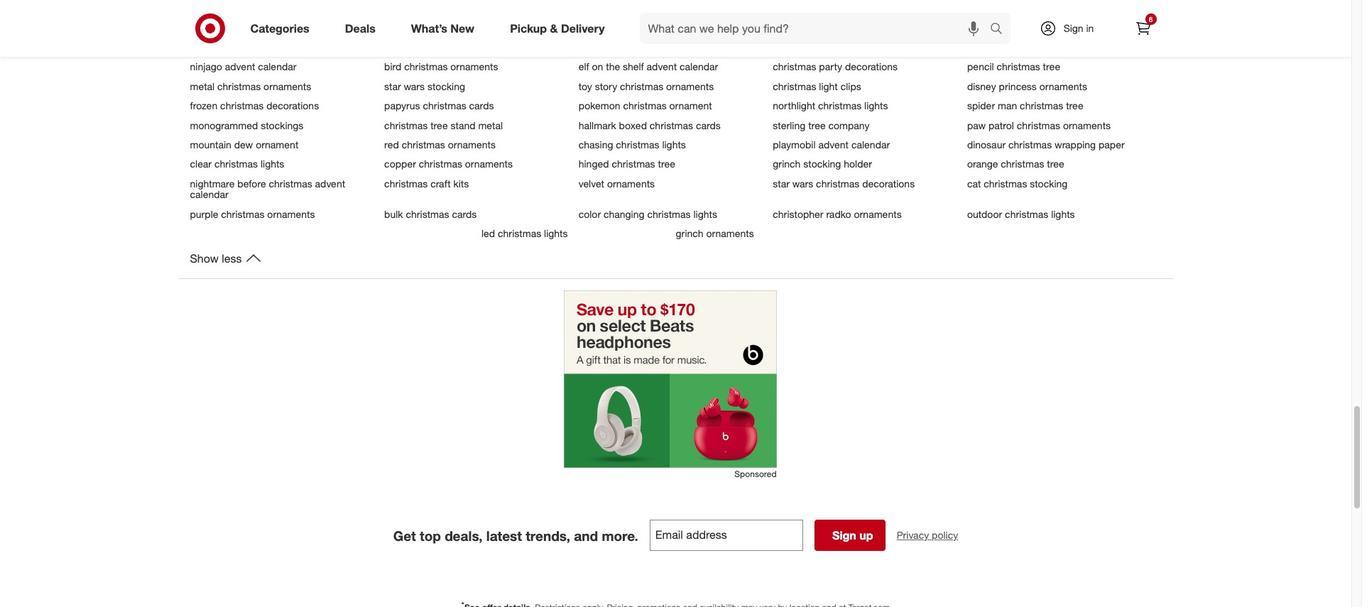 Task type: describe. For each thing, give the bounding box(es) containing it.
clips
[[841, 80, 861, 92]]

tree up disney princess ornaments "link"
[[1043, 61, 1060, 73]]

sign in link
[[1027, 13, 1116, 44]]

christmas up dinosaur christmas wrapping paper
[[1017, 119, 1060, 131]]

mountain dew ornament link
[[190, 138, 376, 151]]

christmas down 'christmas craft kits'
[[406, 208, 449, 220]]

stand
[[451, 119, 476, 131]]

deals
[[345, 21, 376, 35]]

potted
[[773, 41, 802, 53]]

disney princess ornaments link
[[967, 80, 1153, 92]]

advent for hanging
[[423, 22, 453, 34]]

man
[[998, 100, 1017, 112]]

cards for lang christmas cards
[[1035, 41, 1060, 53]]

6
[[1149, 15, 1153, 23]]

ornament for pokemon christmas ornament
[[669, 100, 712, 112]]

hinged
[[579, 158, 609, 170]]

christmas up the paw patrol christmas ornaments
[[1020, 100, 1063, 112]]

up
[[860, 529, 873, 543]]

decorations for frozen christmas decorations
[[266, 100, 319, 112]]

color
[[579, 208, 601, 220]]

costway
[[579, 22, 615, 34]]

christmas up pencil christmas tree
[[989, 41, 1032, 53]]

metal christmas ornaments
[[190, 80, 311, 92]]

ornament for mountain dew ornament
[[256, 138, 299, 151]]

wrapping for dinosaur christmas wrapping paper
[[1055, 138, 1096, 151]]

elf
[[579, 61, 589, 73]]

pickup & delivery
[[510, 21, 605, 35]]

disney
[[967, 80, 996, 92]]

deals,
[[445, 527, 483, 544]]

northlight christmas lights
[[773, 100, 888, 112]]

bulk christmas cards link
[[384, 208, 570, 220]]

bags
[[1031, 2, 1052, 14]]

tree down papyrus christmas cards
[[431, 119, 448, 131]]

tree up christmas party decorations link
[[851, 41, 869, 53]]

ninjago advent calendar
[[190, 61, 297, 73]]

advent inside nightmare before christmas advent calendar
[[315, 177, 345, 189]]

2 vertical spatial decorations
[[862, 177, 915, 189]]

6 link
[[1128, 13, 1159, 44]]

show less
[[190, 252, 242, 266]]

cards for papyrus christmas cards
[[469, 100, 494, 112]]

lights up 'grinch ornaments'
[[694, 208, 717, 220]]

christmas down christmas costumes
[[211, 41, 255, 53]]

ornaments up costumes
[[230, 2, 278, 14]]

christmas down pokemon christmas ornament 'link'
[[650, 119, 693, 131]]

grinch ornaments
[[676, 227, 754, 239]]

ornaments up "star wars stocking" link
[[451, 61, 498, 73]]

tree up 'velvet ornaments' link
[[658, 158, 675, 170]]

calendar for hanging advent calendar
[[456, 22, 494, 34]]

mountain dew ornament
[[190, 138, 299, 151]]

christmas down boxed
[[616, 138, 659, 151]]

christmas craft kits link
[[384, 177, 570, 189]]

sign up button
[[815, 520, 886, 551]]

christmas up costway
[[579, 2, 622, 14]]

clothing
[[898, 2, 933, 14]]

cat christmas stocking link
[[967, 177, 1153, 189]]

christmas up monogrammed stockings
[[220, 100, 264, 112]]

christmas up party
[[805, 41, 849, 53]]

frozen christmas decorations
[[190, 100, 319, 112]]

ornaments down star wars christmas decorations link
[[854, 208, 902, 220]]

nightmare before christmas advent calendar link
[[190, 177, 376, 200]]

party
[[819, 61, 842, 73]]

led
[[481, 227, 495, 239]]

delivery
[[561, 21, 605, 35]]

christmas down nightmare before christmas advent calendar
[[221, 208, 265, 220]]

lights for chasing christmas lights
[[662, 138, 686, 151]]

sponsored
[[735, 469, 777, 480]]

stockings for monogrammed
[[261, 119, 304, 131]]

the
[[606, 61, 620, 73]]

lights for outdoor christmas lights
[[1051, 208, 1075, 220]]

1 horizontal spatial on
[[670, 41, 682, 53]]

orange
[[967, 158, 998, 170]]

stockings for christmas
[[625, 41, 668, 53]]

company
[[829, 119, 870, 131]]

shelf
[[623, 61, 644, 73]]

christmas gift bags
[[967, 2, 1052, 14]]

sterling tree company link
[[773, 119, 959, 131]]

holder
[[844, 158, 872, 170]]

wars for christmas
[[792, 177, 813, 189]]

ornaments down color changing christmas lights link
[[706, 227, 754, 239]]

hallmark for hallmark boxed christmas cards
[[579, 119, 616, 131]]

sign up
[[832, 529, 873, 543]]

1 vertical spatial metal
[[478, 119, 503, 131]]

privacy
[[897, 529, 929, 542]]

1 horizontal spatial stocking
[[804, 158, 841, 170]]

platters
[[625, 2, 658, 14]]

costumes
[[236, 22, 280, 34]]

0 horizontal spatial metal
[[190, 80, 215, 92]]

black
[[967, 22, 991, 34]]

clear
[[190, 158, 212, 170]]

christmas up the northlight
[[773, 80, 816, 92]]

mini christmas lights link
[[190, 41, 376, 53]]

ornaments down christmas tree stand metal link
[[448, 138, 496, 151]]

ornaments down ninjago advent calendar link
[[264, 80, 311, 92]]

what's new link
[[399, 13, 492, 44]]

christmas down papyrus on the top of the page
[[384, 119, 428, 131]]

frozen
[[190, 100, 218, 112]]

christmas up christmas tree stand metal
[[423, 100, 466, 112]]

kits
[[454, 177, 469, 189]]

potted christmas tree link
[[773, 41, 959, 53]]

red christmas ornaments
[[384, 138, 496, 151]]

star wars stocking
[[384, 80, 465, 92]]

lights for northlight christmas lights
[[864, 100, 888, 112]]

outdoor christmas lights
[[967, 208, 1075, 220]]

hallmark ornaments
[[190, 2, 278, 14]]

What can we help you find? suggestions appear below search field
[[640, 13, 993, 44]]

categories
[[250, 21, 309, 35]]

advent for playmobil
[[819, 138, 849, 151]]

advent for ninjago
[[225, 61, 255, 73]]

ornaments down elf on the shelf advent calendar link
[[666, 80, 714, 92]]

christmas up company
[[818, 100, 862, 112]]

christmas up christmas stockings on sale at the top
[[618, 22, 662, 34]]

grinch for grinch ornaments
[[676, 227, 704, 239]]

pickup
[[510, 21, 547, 35]]

mini christmas lights
[[190, 41, 281, 53]]

toy story christmas ornaments link
[[579, 80, 764, 92]]

ornaments up spider man christmas tree "link"
[[1040, 80, 1087, 92]]

mountain
[[190, 138, 231, 151]]

mini
[[190, 41, 208, 53]]

pokemon
[[579, 100, 621, 112]]

bird
[[384, 61, 402, 73]]

light
[[819, 80, 838, 92]]

outdoor
[[967, 208, 1002, 220]]

lang christmas cards
[[967, 41, 1060, 53]]

bulk
[[384, 208, 403, 220]]

christmas up the craft
[[419, 158, 462, 170]]

northlight christmas lights link
[[773, 100, 959, 112]]

copper christmas ornaments
[[384, 158, 513, 170]]

lights for mini christmas lights
[[257, 41, 281, 53]]

ornaments down "nightmare before christmas clothing"
[[823, 22, 870, 34]]

calendar for playmobil advent calendar
[[852, 138, 890, 151]]

show less button
[[190, 250, 262, 267]]

color changing christmas lights link
[[579, 208, 764, 220]]

christmas down orange christmas tree
[[984, 177, 1027, 189]]

sign for sign in
[[1064, 22, 1084, 34]]

christmas tree stand metal link
[[384, 119, 570, 131]]

christmas up black
[[967, 2, 1011, 14]]



Task type: vqa. For each thing, say whether or not it's contained in the screenshot.
rightmost on
yes



Task type: locate. For each thing, give the bounding box(es) containing it.
ninja turtle ornaments
[[773, 22, 870, 34]]

ornaments down hinged christmas tree
[[607, 177, 655, 189]]

tree down dinosaur christmas wrapping paper "link" at the right top of page
[[1047, 158, 1065, 170]]

star for star wars stocking
[[384, 80, 401, 92]]

pencil christmas tree
[[967, 61, 1060, 73]]

1 vertical spatial stockings
[[261, 119, 304, 131]]

stocking for star wars stocking
[[428, 80, 465, 92]]

christmas down costway
[[579, 41, 622, 53]]

0 vertical spatial stocking
[[428, 80, 465, 92]]

on right elf
[[592, 61, 603, 73]]

1 vertical spatial decorations
[[266, 100, 319, 112]]

wars for stocking
[[404, 80, 425, 92]]

2 horizontal spatial stocking
[[1030, 177, 1068, 189]]

christmas right led
[[498, 227, 541, 239]]

christmas down 'velvet ornaments' link
[[647, 208, 691, 220]]

grinch down color changing christmas lights link
[[676, 227, 704, 239]]

decorations up monogrammed stockings link
[[266, 100, 319, 112]]

northlight
[[773, 100, 815, 112]]

wars up papyrus on the top of the page
[[404, 80, 425, 92]]

0 vertical spatial wrapping
[[1040, 22, 1081, 34]]

lights right led
[[544, 227, 568, 239]]

0 horizontal spatial on
[[592, 61, 603, 73]]

christmas down the chasing christmas lights
[[612, 158, 655, 170]]

advent
[[423, 22, 453, 34], [225, 61, 255, 73], [647, 61, 677, 73], [819, 138, 849, 151], [315, 177, 345, 189]]

gift
[[1013, 2, 1028, 14]]

christmas up star wars stocking
[[404, 61, 448, 73]]

craft
[[431, 177, 451, 189]]

search button
[[983, 13, 1018, 47]]

wars down the grinch stocking holder
[[792, 177, 813, 189]]

decorations down potted christmas tree link
[[845, 61, 898, 73]]

papyrus christmas cards
[[384, 100, 494, 112]]

new
[[451, 21, 475, 35]]

metal up frozen
[[190, 80, 215, 92]]

wrapping
[[1040, 22, 1081, 34], [1055, 138, 1096, 151]]

paper down "paw patrol christmas ornaments" link
[[1099, 138, 1125, 151]]

before for nightmare before christmas clothing
[[820, 2, 849, 14]]

0 vertical spatial on
[[670, 41, 682, 53]]

0 horizontal spatial star
[[384, 80, 401, 92]]

privacy policy
[[897, 529, 958, 542]]

grinch
[[773, 158, 801, 170], [676, 227, 704, 239]]

before for nightmare before christmas advent calendar
[[237, 177, 266, 189]]

red christmas ornaments link
[[384, 138, 570, 151]]

sign inside sign in link
[[1064, 22, 1084, 34]]

stocking for cat christmas stocking
[[1030, 177, 1068, 189]]

christmas gift bags link
[[967, 2, 1153, 14]]

advertisement region
[[564, 291, 777, 468]]

and
[[574, 527, 598, 544]]

cards down pokemon christmas ornament 'link'
[[696, 119, 721, 131]]

grinch down playmobil
[[773, 158, 801, 170]]

radko
[[826, 208, 851, 220]]

christmas down christmas tree stand metal
[[402, 138, 445, 151]]

deals link
[[333, 13, 393, 44]]

0 vertical spatial hallmark
[[190, 2, 228, 14]]

christmas down copper
[[384, 177, 428, 189]]

decorations down the grinch stocking holder link at top right
[[862, 177, 915, 189]]

0 vertical spatial before
[[820, 2, 849, 14]]

0 horizontal spatial stockings
[[261, 119, 304, 131]]

christmas up lang christmas cards
[[994, 22, 1037, 34]]

paw patrol christmas ornaments link
[[967, 119, 1153, 131]]

lights down categories
[[257, 41, 281, 53]]

lights
[[257, 41, 281, 53], [864, 100, 888, 112], [662, 138, 686, 151], [261, 158, 284, 170], [694, 208, 717, 220], [1051, 208, 1075, 220], [544, 227, 568, 239]]

nightmare for nightmare before christmas advent calendar
[[190, 177, 235, 189]]

monogrammed stockings
[[190, 119, 304, 131]]

get
[[393, 527, 416, 544]]

paper for black christmas wrapping paper
[[1084, 22, 1110, 34]]

0 horizontal spatial nightmare
[[190, 177, 235, 189]]

christmas down potted
[[773, 61, 816, 73]]

ornament down monogrammed stockings link
[[256, 138, 299, 151]]

2 vertical spatial stocking
[[1030, 177, 1068, 189]]

1 horizontal spatial ornament
[[669, 100, 712, 112]]

tree down northlight christmas lights
[[808, 119, 826, 131]]

led christmas lights
[[481, 227, 568, 239]]

cards up christmas tree stand metal link
[[469, 100, 494, 112]]

1 horizontal spatial before
[[820, 2, 849, 14]]

ninjago advent calendar link
[[190, 61, 376, 73]]

1 vertical spatial wrapping
[[1055, 138, 1096, 151]]

christmas up princess
[[997, 61, 1040, 73]]

christmas down the grinch stocking holder
[[816, 177, 860, 189]]

christmas up pokemon christmas ornament
[[620, 80, 664, 92]]

before inside nightmare before christmas advent calendar
[[237, 177, 266, 189]]

christopher
[[773, 208, 824, 220]]

nightmare inside nightmare before christmas advent calendar
[[190, 177, 235, 189]]

stocking down bird christmas ornaments
[[428, 80, 465, 92]]

nightmare before christmas clothing
[[773, 2, 933, 14]]

hallmark up the chasing
[[579, 119, 616, 131]]

lights for led christmas lights
[[544, 227, 568, 239]]

0 vertical spatial nightmare
[[773, 2, 818, 14]]

dew
[[234, 138, 253, 151]]

color changing christmas lights
[[579, 208, 717, 220]]

sign inside sign up button
[[832, 529, 856, 543]]

hallmark for hallmark ornaments
[[190, 2, 228, 14]]

lights up sterling tree company link
[[864, 100, 888, 112]]

chasing christmas lights link
[[579, 138, 764, 151]]

nightmare for nightmare before christmas clothing
[[773, 2, 818, 14]]

christmas down the paw patrol christmas ornaments
[[1009, 138, 1052, 151]]

1 horizontal spatial grinch
[[773, 158, 801, 170]]

1 horizontal spatial metal
[[478, 119, 503, 131]]

ninjago
[[190, 61, 222, 73]]

grinch for grinch stocking holder
[[773, 158, 801, 170]]

decorations
[[845, 61, 898, 73], [266, 100, 319, 112], [862, 177, 915, 189]]

decorations for christmas party decorations
[[845, 61, 898, 73]]

0 vertical spatial paper
[[1084, 22, 1110, 34]]

wrapping down "paw patrol christmas ornaments" link
[[1055, 138, 1096, 151]]

christmas stockings on sale
[[579, 41, 702, 53]]

0 horizontal spatial sign
[[832, 529, 856, 543]]

christmas platters
[[579, 2, 658, 14]]

what's new
[[411, 21, 475, 35]]

spider
[[967, 100, 995, 112]]

1 vertical spatial sign
[[832, 529, 856, 543]]

pokemon christmas ornament link
[[579, 100, 764, 112]]

nightmare before christmas clothing link
[[773, 2, 959, 14]]

0 vertical spatial decorations
[[845, 61, 898, 73]]

lang christmas cards link
[[967, 41, 1153, 53]]

ornaments down red christmas ornaments link
[[465, 158, 513, 170]]

calendar for ninjago advent calendar
[[258, 61, 297, 73]]

1 vertical spatial star
[[773, 177, 790, 189]]

christmas up cat christmas stocking
[[1001, 158, 1044, 170]]

cards down kits
[[452, 208, 477, 220]]

1 horizontal spatial hallmark
[[579, 119, 616, 131]]

christmas down ninjago advent calendar
[[217, 80, 261, 92]]

more.
[[602, 527, 638, 544]]

toy story christmas ornaments
[[579, 80, 714, 92]]

0 horizontal spatial grinch
[[676, 227, 704, 239]]

sign left up
[[832, 529, 856, 543]]

sign
[[1064, 22, 1084, 34], [832, 529, 856, 543]]

elf on the shelf advent calendar link
[[579, 61, 764, 73]]

star wars stocking link
[[384, 80, 570, 92]]

christmas platters link
[[579, 2, 764, 14]]

1 vertical spatial wars
[[792, 177, 813, 189]]

spider man christmas tree link
[[967, 100, 1153, 112]]

1 vertical spatial on
[[592, 61, 603, 73]]

christmas up ninja turtle ornaments link
[[852, 2, 895, 14]]

0 horizontal spatial stocking
[[428, 80, 465, 92]]

1 vertical spatial nightmare
[[190, 177, 235, 189]]

wrapping for black christmas wrapping paper
[[1040, 22, 1081, 34]]

0 vertical spatial sign
[[1064, 22, 1084, 34]]

christmas down clear christmas lights "link"
[[269, 177, 312, 189]]

wrapping down christmas gift bags link
[[1040, 22, 1081, 34]]

lights for clear christmas lights
[[261, 158, 284, 170]]

changing
[[604, 208, 645, 220]]

cat christmas stocking
[[967, 177, 1068, 189]]

hallmark boxed christmas cards link
[[579, 119, 764, 131]]

copper christmas ornaments link
[[384, 158, 570, 170]]

calendar inside nightmare before christmas advent calendar
[[190, 188, 229, 200]]

christmas inside nightmare before christmas advent calendar
[[269, 177, 312, 189]]

black christmas wrapping paper
[[967, 22, 1110, 34]]

led christmas lights link
[[481, 227, 667, 239]]

in
[[1086, 22, 1094, 34]]

ninja turtle ornaments link
[[773, 22, 959, 34]]

stocking down the orange christmas tree link
[[1030, 177, 1068, 189]]

stockings up mountain dew ornament link
[[261, 119, 304, 131]]

get top deals, latest trends, and more.
[[393, 527, 638, 544]]

christmas down dew at the top left of page
[[214, 158, 258, 170]]

nightmare up the ninja
[[773, 2, 818, 14]]

velvet
[[579, 177, 604, 189]]

1 horizontal spatial star
[[773, 177, 790, 189]]

1 vertical spatial ornament
[[256, 138, 299, 151]]

bulk christmas cards
[[384, 208, 477, 220]]

clear christmas lights
[[190, 158, 284, 170]]

hallmark boxed christmas cards
[[579, 119, 721, 131]]

frozen christmas decorations link
[[190, 100, 376, 112]]

0 vertical spatial metal
[[190, 80, 215, 92]]

christmas down cat christmas stocking
[[1005, 208, 1049, 220]]

stockings
[[625, 41, 668, 53], [261, 119, 304, 131]]

stocking down playmobil advent calendar
[[804, 158, 841, 170]]

sign left in
[[1064, 22, 1084, 34]]

ornaments up dinosaur christmas wrapping paper "link" at the right top of page
[[1063, 119, 1111, 131]]

ornament down toy story christmas ornaments link
[[669, 100, 712, 112]]

0 vertical spatial wars
[[404, 80, 425, 92]]

cards for bulk christmas cards
[[452, 208, 477, 220]]

elf on the shelf advent calendar
[[579, 61, 718, 73]]

star wars christmas decorations
[[773, 177, 915, 189]]

purple christmas ornaments
[[190, 208, 315, 220]]

paper for dinosaur christmas wrapping paper
[[1099, 138, 1125, 151]]

1 vertical spatial stocking
[[804, 158, 841, 170]]

christmas down toy story christmas ornaments in the top of the page
[[623, 100, 667, 112]]

categories link
[[238, 13, 327, 44]]

cards down black christmas wrapping paper
[[1035, 41, 1060, 53]]

before down clear christmas lights
[[237, 177, 266, 189]]

playmobil advent calendar
[[773, 138, 890, 151]]

paper up lang christmas cards link
[[1084, 22, 1110, 34]]

&
[[550, 21, 558, 35]]

show
[[190, 252, 219, 266]]

metal up red christmas ornaments link
[[478, 119, 503, 131]]

paw patrol christmas ornaments
[[967, 119, 1111, 131]]

1 vertical spatial grinch
[[676, 227, 704, 239]]

1 vertical spatial hallmark
[[579, 119, 616, 131]]

0 vertical spatial stockings
[[625, 41, 668, 53]]

star down bird
[[384, 80, 401, 92]]

tree
[[664, 22, 682, 34], [851, 41, 869, 53], [1043, 61, 1060, 73], [1066, 100, 1084, 112], [431, 119, 448, 131], [808, 119, 826, 131], [658, 158, 675, 170], [1047, 158, 1065, 170]]

sterling tree company
[[773, 119, 870, 131]]

wars
[[404, 80, 425, 92], [792, 177, 813, 189]]

metal
[[190, 80, 215, 92], [478, 119, 503, 131]]

nightmare down clear
[[190, 177, 235, 189]]

1 vertical spatial before
[[237, 177, 266, 189]]

what's
[[411, 21, 447, 35]]

top
[[420, 527, 441, 544]]

tree up christmas stockings on sale link
[[664, 22, 682, 34]]

1 horizontal spatial nightmare
[[773, 2, 818, 14]]

pencil christmas tree link
[[967, 61, 1153, 73]]

before up ninja turtle ornaments
[[820, 2, 849, 14]]

0 vertical spatial ornament
[[669, 100, 712, 112]]

0 horizontal spatial before
[[237, 177, 266, 189]]

christmas party decorations
[[773, 61, 898, 73]]

lights down mountain dew ornament link
[[261, 158, 284, 170]]

1 horizontal spatial stockings
[[625, 41, 668, 53]]

1 horizontal spatial wars
[[792, 177, 813, 189]]

hallmark up christmas costumes
[[190, 2, 228, 14]]

lights up "hinged christmas tree" "link"
[[662, 138, 686, 151]]

0 vertical spatial star
[[384, 80, 401, 92]]

black christmas wrapping paper link
[[967, 22, 1153, 34]]

None text field
[[650, 520, 803, 551]]

0 horizontal spatial ornament
[[256, 138, 299, 151]]

christmas up mini
[[190, 22, 233, 34]]

1 vertical spatial paper
[[1099, 138, 1125, 151]]

lights down cat christmas stocking link
[[1051, 208, 1075, 220]]

star for star wars christmas decorations
[[773, 177, 790, 189]]

ornaments down nightmare before christmas advent calendar link
[[267, 208, 315, 220]]

stockings up elf on the shelf advent calendar
[[625, 41, 668, 53]]

tree up "paw patrol christmas ornaments" link
[[1066, 100, 1084, 112]]

costway christmas tree
[[579, 22, 682, 34]]

1 horizontal spatial sign
[[1064, 22, 1084, 34]]

0 vertical spatial grinch
[[773, 158, 801, 170]]

monogrammed stockings link
[[190, 119, 376, 131]]

sign for sign up
[[832, 529, 856, 543]]

0 horizontal spatial wars
[[404, 80, 425, 92]]

0 horizontal spatial hallmark
[[190, 2, 228, 14]]



